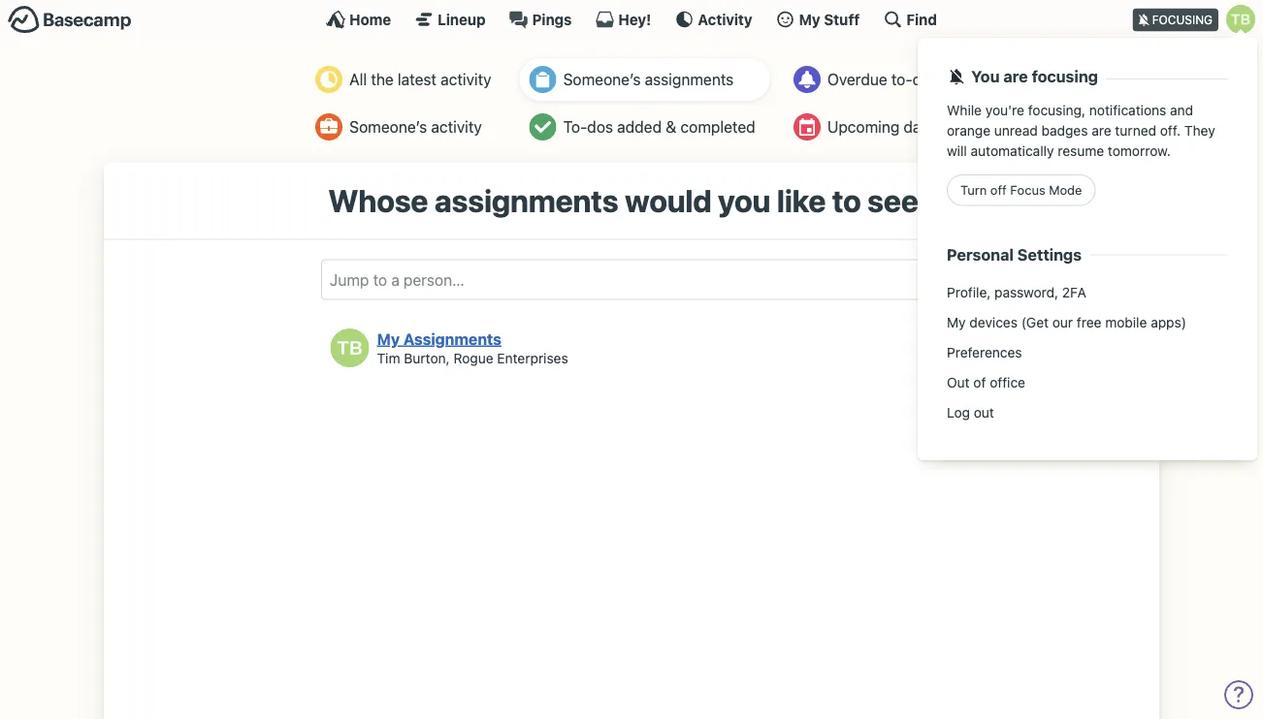 Task type: locate. For each thing, give the bounding box(es) containing it.
assignments up the &
[[645, 70, 734, 89]]

hey! button
[[595, 10, 651, 29]]

my down profile,
[[947, 314, 966, 330]]

activity right latest
[[441, 70, 491, 89]]

2 horizontal spatial my
[[947, 314, 966, 330]]

0 vertical spatial dos
[[912, 70, 938, 89]]

to-
[[563, 118, 587, 136]]

are right "you"
[[1003, 67, 1028, 86]]

added
[[617, 118, 662, 136]]

focusing,
[[1028, 102, 1086, 118]]

(get
[[1021, 314, 1049, 330]]

reports image
[[793, 66, 821, 93]]

1 horizontal spatial are
[[1092, 122, 1111, 138]]

out
[[947, 375, 970, 391]]

off
[[990, 183, 1007, 197]]

enterprises
[[497, 350, 568, 366]]

turn
[[960, 183, 987, 197]]

dos up dates in the top of the page
[[912, 70, 938, 89]]

0 horizontal spatial someone's
[[349, 118, 427, 136]]

unread
[[994, 122, 1038, 138]]

1 vertical spatial dos
[[587, 118, 613, 136]]

stuff
[[824, 11, 860, 28]]

1 horizontal spatial someone's
[[563, 70, 641, 89]]

to-
[[891, 70, 912, 89]]

activity down all the latest activity
[[431, 118, 482, 136]]

someone's activity
[[349, 118, 482, 136]]

lineup link
[[414, 10, 486, 29]]

resume
[[1058, 142, 1104, 158]]

someone's for someone's assignments
[[563, 70, 641, 89]]

tim burton, rogue enterprises image
[[330, 329, 369, 368]]

are up resume
[[1092, 122, 1111, 138]]

my stuff button
[[776, 10, 860, 29]]

overdue to-dos
[[827, 70, 938, 89]]

my inside popup button
[[799, 11, 820, 28]]

badges
[[1041, 122, 1088, 138]]

1 horizontal spatial dos
[[912, 70, 938, 89]]

whose
[[328, 182, 428, 219]]

assignments
[[645, 70, 734, 89], [434, 182, 618, 219]]

my left the stuff
[[799, 11, 820, 28]]

1 horizontal spatial assignments
[[645, 70, 734, 89]]

dates
[[904, 118, 943, 136]]

my up tim
[[377, 330, 400, 348]]

focusing
[[1032, 67, 1098, 86]]

log out link
[[937, 398, 1238, 428]]

someone's for someone's activity
[[349, 118, 427, 136]]

rogue
[[453, 350, 493, 366]]

of
[[973, 375, 986, 391]]

1 vertical spatial someone's
[[349, 118, 427, 136]]

0 horizontal spatial assignments
[[434, 182, 618, 219]]

preferences
[[947, 344, 1022, 360]]

log
[[947, 405, 970, 421]]

someone's up to-
[[563, 70, 641, 89]]

assignments down todo icon
[[434, 182, 618, 219]]

0 horizontal spatial are
[[1003, 67, 1028, 86]]

activity
[[441, 70, 491, 89], [431, 118, 482, 136]]

1 horizontal spatial my
[[799, 11, 820, 28]]

password,
[[994, 284, 1058, 300]]

turn off focus mode button
[[947, 175, 1096, 206]]

personal settings
[[947, 245, 1082, 264]]

pings button
[[509, 10, 572, 29]]

my for assignments
[[377, 330, 400, 348]]

1 vertical spatial are
[[1092, 122, 1111, 138]]

0 vertical spatial someone's
[[563, 70, 641, 89]]

overdue to-dos link
[[784, 58, 957, 101]]

my stuff
[[799, 11, 860, 28]]

todo image
[[529, 113, 556, 141]]

find button
[[883, 10, 937, 29]]

my
[[799, 11, 820, 28], [947, 314, 966, 330], [377, 330, 400, 348]]

while
[[947, 102, 982, 118]]

my inside my assignments tim burton,        rogue enterprises
[[377, 330, 400, 348]]

are inside are turned off. they will automatically resume tomorrow.
[[1092, 122, 1111, 138]]

office
[[990, 375, 1025, 391]]

0 horizontal spatial my
[[377, 330, 400, 348]]

dos left added
[[587, 118, 613, 136]]

settings
[[1017, 245, 1082, 264]]

1 vertical spatial assignments
[[434, 182, 618, 219]]

burton,
[[404, 350, 450, 366]]

someone's
[[563, 70, 641, 89], [349, 118, 427, 136]]

someone's assignments link
[[520, 58, 770, 101]]

my devices (get our free mobile apps)
[[947, 314, 1186, 330]]

out of office link
[[937, 368, 1238, 398]]

while you're focusing, notifications
[[947, 102, 1170, 118]]

are
[[1003, 67, 1028, 86], [1092, 122, 1111, 138]]

focusing button
[[1133, 0, 1263, 38]]

upcoming dates
[[827, 118, 943, 136]]

pings
[[532, 11, 572, 28]]

mobile
[[1105, 314, 1147, 330]]

turn off focus mode
[[960, 183, 1082, 197]]

0 horizontal spatial dos
[[587, 118, 613, 136]]

someone's down the
[[349, 118, 427, 136]]

assignments for whose
[[434, 182, 618, 219]]

dos
[[912, 70, 938, 89], [587, 118, 613, 136]]

0 vertical spatial assignments
[[645, 70, 734, 89]]

are turned off. they will automatically resume tomorrow.
[[947, 122, 1215, 158]]

turned
[[1115, 122, 1156, 138]]

all the latest activity
[[349, 70, 491, 89]]

orange
[[947, 122, 991, 138]]

profile,
[[947, 284, 991, 300]]

activity
[[698, 11, 752, 28]]



Task type: vqa. For each thing, say whether or not it's contained in the screenshot.
the top assignments
yes



Task type: describe. For each thing, give the bounding box(es) containing it.
assignments
[[403, 330, 501, 348]]

Jump to a person… text field
[[321, 259, 942, 300]]

latest
[[398, 70, 436, 89]]

someone's activity link
[[306, 106, 506, 148]]

profile, password, 2fa link
[[937, 278, 1238, 308]]

out of office
[[947, 375, 1025, 391]]

whose assignments would you like to see?
[[328, 182, 935, 219]]

to-dos added & completed
[[563, 118, 755, 136]]

upcoming
[[827, 118, 899, 136]]

out
[[974, 405, 994, 421]]

focusing
[[1152, 13, 1213, 27]]

will
[[947, 142, 967, 158]]

profile, password, 2fa
[[947, 284, 1086, 300]]

home
[[349, 11, 391, 28]]

assignments for someone's
[[645, 70, 734, 89]]

all
[[349, 70, 367, 89]]

hey!
[[618, 11, 651, 28]]

someone's assignments
[[563, 70, 734, 89]]

they
[[1184, 122, 1215, 138]]

completed
[[681, 118, 755, 136]]

upcoming dates link
[[784, 106, 957, 148]]

assignment image
[[529, 66, 556, 93]]

you are focusing
[[971, 67, 1098, 86]]

tomorrow.
[[1108, 142, 1171, 158]]

tim burton image
[[1226, 5, 1255, 34]]

free
[[1077, 314, 1101, 330]]

&
[[666, 118, 676, 136]]

off.
[[1160, 122, 1181, 138]]

schedule image
[[793, 113, 821, 141]]

all the latest activity link
[[306, 58, 506, 101]]

main element
[[0, 0, 1263, 461]]

preferences link
[[937, 338, 1238, 368]]

my for stuff
[[799, 11, 820, 28]]

automatically
[[971, 142, 1054, 158]]

like
[[777, 182, 826, 219]]

devices
[[969, 314, 1018, 330]]

lineup
[[438, 11, 486, 28]]

personal
[[947, 245, 1014, 264]]

focus
[[1010, 183, 1045, 197]]

my assignments tim burton,        rogue enterprises
[[377, 330, 568, 366]]

dos inside "link"
[[912, 70, 938, 89]]

you're
[[985, 102, 1024, 118]]

and orange unread badges
[[947, 102, 1193, 138]]

switch accounts image
[[8, 5, 132, 35]]

tim
[[377, 350, 400, 366]]

to
[[832, 182, 861, 219]]

find
[[906, 11, 937, 28]]

activity report image
[[316, 66, 343, 93]]

0 vertical spatial are
[[1003, 67, 1028, 86]]

mode
[[1049, 183, 1082, 197]]

1 vertical spatial activity
[[431, 118, 482, 136]]

log out
[[947, 405, 994, 421]]

you
[[718, 182, 770, 219]]

you
[[971, 67, 1000, 86]]

our
[[1052, 314, 1073, 330]]

0 vertical spatial activity
[[441, 70, 491, 89]]

see?
[[867, 182, 935, 219]]

notifications
[[1089, 102, 1166, 118]]

my for devices
[[947, 314, 966, 330]]

and
[[1170, 102, 1193, 118]]

person report image
[[316, 113, 343, 141]]

home link
[[326, 10, 391, 29]]

would
[[625, 182, 712, 219]]

activity link
[[675, 10, 752, 29]]

the
[[371, 70, 394, 89]]

overdue
[[827, 70, 887, 89]]

to-dos added & completed link
[[520, 106, 770, 148]]



